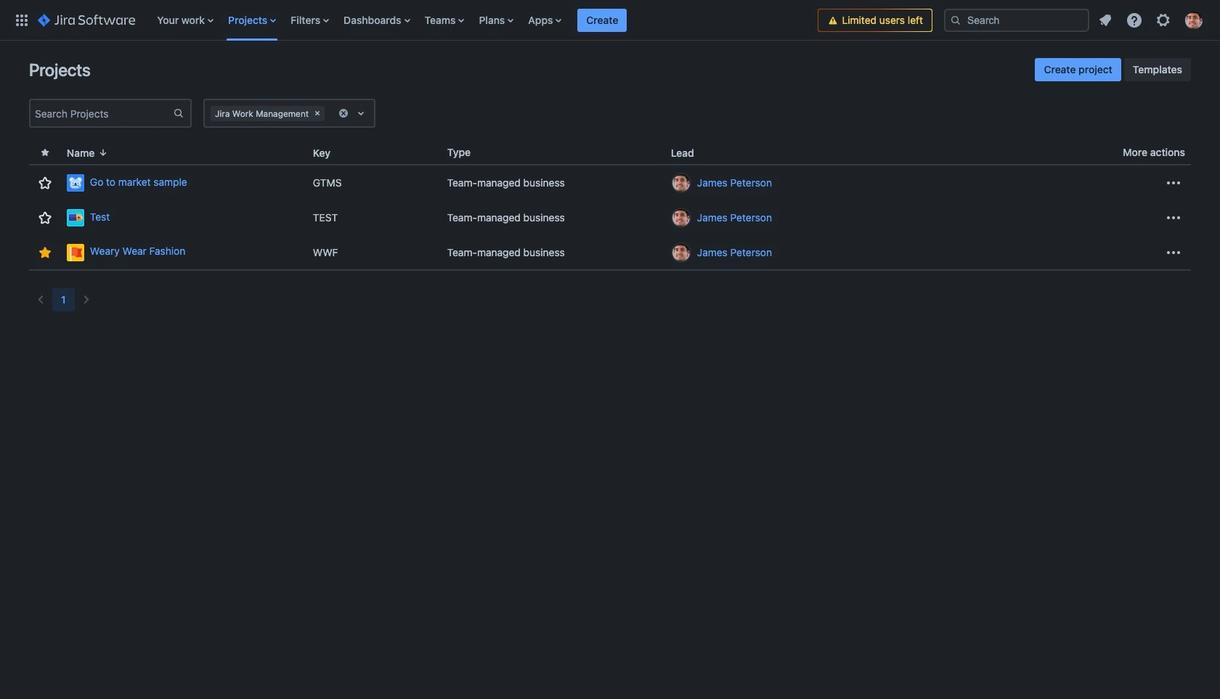 Task type: describe. For each thing, give the bounding box(es) containing it.
1 horizontal spatial list
[[1092, 7, 1211, 33]]

settings image
[[1155, 11, 1172, 29]]

Search field
[[944, 8, 1089, 32]]

0 horizontal spatial list
[[150, 0, 818, 40]]

star go to market sample image
[[36, 174, 54, 192]]

clear image
[[312, 107, 323, 119]]

your profile and settings image
[[1185, 11, 1203, 29]]

star weary wear fashion image
[[36, 244, 54, 261]]

primary element
[[9, 0, 818, 40]]

more image for star go to market sample image
[[1165, 174, 1182, 192]]

open image
[[352, 105, 370, 122]]



Task type: locate. For each thing, give the bounding box(es) containing it.
previous image
[[32, 291, 49, 309]]

Search Projects text field
[[31, 103, 173, 123]]

clear image
[[338, 107, 349, 119]]

2 vertical spatial more image
[[1165, 244, 1182, 261]]

group
[[1035, 58, 1191, 81]]

2 more image from the top
[[1165, 209, 1182, 227]]

jira software image
[[38, 11, 135, 29], [38, 11, 135, 29]]

1 more image from the top
[[1165, 174, 1182, 192]]

None search field
[[944, 8, 1089, 32]]

more image for 'star weary wear fashion' image
[[1165, 244, 1182, 261]]

next image
[[77, 291, 95, 309]]

appswitcher icon image
[[13, 11, 31, 29]]

1 vertical spatial more image
[[1165, 209, 1182, 227]]

banner
[[0, 0, 1220, 41]]

star test image
[[36, 209, 54, 227]]

notifications image
[[1097, 11, 1114, 29]]

3 more image from the top
[[1165, 244, 1182, 261]]

list item
[[578, 0, 627, 40]]

0 vertical spatial more image
[[1165, 174, 1182, 192]]

help image
[[1126, 11, 1143, 29]]

list
[[150, 0, 818, 40], [1092, 7, 1211, 33]]

more image
[[1165, 174, 1182, 192], [1165, 209, 1182, 227], [1165, 244, 1182, 261]]

search image
[[950, 14, 962, 26]]



Task type: vqa. For each thing, say whether or not it's contained in the screenshot.
'LIST ITEM'
yes



